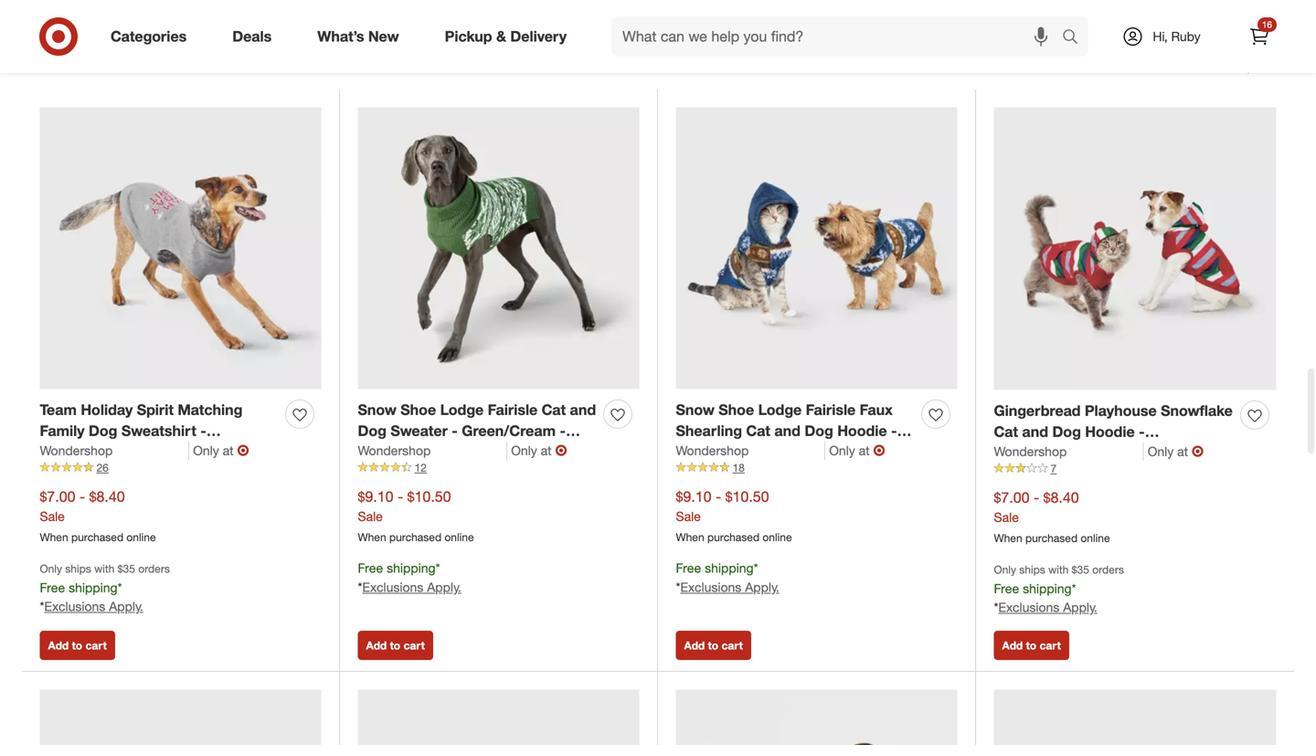 Task type: vqa. For each thing, say whether or not it's contained in the screenshot.
'ships'
yes



Task type: locate. For each thing, give the bounding box(es) containing it.
exclusions apply. link
[[362, 579, 461, 595], [681, 579, 780, 595], [44, 598, 143, 614], [999, 599, 1098, 615]]

dog
[[89, 422, 117, 440], [358, 422, 387, 440], [805, 422, 834, 440], [1053, 423, 1081, 441]]

sweater
[[391, 422, 448, 440]]

3 add from the left
[[684, 639, 705, 652]]

$7.00 - $8.40 sale when purchased online for and
[[994, 489, 1110, 545]]

wondershop link for hoodie
[[994, 442, 1144, 461]]

holiday
[[81, 401, 133, 419]]

¬ for snow shoe lodge fairisle cat and dog sweater - green/cream - wondershop™
[[555, 441, 567, 459]]

snowflake
[[1161, 402, 1233, 420]]

$7.00 - $8.40 sale when purchased online
[[40, 488, 156, 544], [994, 489, 1110, 545]]

wondershop up 7
[[994, 443, 1067, 459]]

sponsored
[[1240, 60, 1294, 74]]

1 horizontal spatial hoodie
[[1085, 423, 1135, 441]]

sale for snow shoe lodge fairisle faux shearling cat and dog hoodie - blue/brown - wondershop™
[[676, 508, 701, 524]]

$35 for hoodie
[[1072, 563, 1090, 577]]

2 add from the left
[[366, 639, 387, 652]]

¬ down green/cream
[[555, 441, 567, 459]]

team
[[40, 401, 77, 419]]

1 horizontal spatial $8.40
[[1044, 489, 1079, 506]]

categories
[[111, 27, 187, 45]]

snow up sweater
[[358, 401, 397, 419]]

what's
[[317, 27, 364, 45]]

1 horizontal spatial $7.00
[[994, 489, 1030, 506]]

$8.40
[[89, 488, 125, 505], [1044, 489, 1079, 506]]

1 fairisle from the left
[[488, 401, 538, 419]]

4 add from the left
[[1002, 639, 1023, 652]]

online down '26' link at bottom left
[[127, 530, 156, 544]]

at
[[223, 442, 234, 458], [541, 442, 552, 458], [859, 442, 870, 458], [1178, 443, 1188, 459]]

$10.50
[[407, 488, 451, 505], [726, 488, 769, 505]]

cart for hoodie
[[722, 639, 743, 652]]

only ships with $35 orders free shipping * * exclusions apply.
[[40, 562, 170, 614], [994, 563, 1124, 615]]

wondershop for team holiday spirit matching family dog sweatshirt - wondershop™ - gray
[[40, 442, 113, 458]]

free
[[358, 560, 383, 576], [676, 560, 701, 576], [40, 579, 65, 595], [994, 580, 1020, 596]]

2 cart from the left
[[404, 639, 425, 652]]

*
[[436, 560, 440, 576], [754, 560, 758, 576], [358, 579, 362, 595], [676, 579, 681, 595], [118, 579, 122, 595], [1072, 580, 1076, 596], [40, 598, 44, 614], [994, 599, 999, 615]]

wondershop™ inside gingerbread playhouse snowflake cat and dog hoodie - wondershop™
[[994, 444, 1090, 461]]

snow up shearling
[[676, 401, 715, 419]]

1 $9.10 from the left
[[358, 488, 394, 505]]

fairisle up green/cream
[[488, 401, 538, 419]]

gingerbread playhouse snowflake cat and dog hoodie - wondershop™ link
[[994, 401, 1234, 461]]

wondershop down family
[[40, 442, 113, 458]]

cat down the gingerbread
[[994, 423, 1018, 441]]

1 snow from the left
[[358, 401, 397, 419]]

wondershop™ down family
[[40, 443, 135, 461]]

2 shoe from the left
[[719, 401, 754, 419]]

shoe up shearling
[[719, 401, 754, 419]]

at down snowflake
[[1178, 443, 1188, 459]]

$7.00 down family
[[40, 488, 75, 505]]

cat up green/cream
[[542, 401, 566, 419]]

3 to from the left
[[708, 639, 719, 652]]

1 horizontal spatial only ships with $35 orders free shipping * * exclusions apply.
[[994, 563, 1124, 615]]

$9.10 down blue/brown at the right bottom of page
[[676, 488, 712, 505]]

snow shoe lodge buffalo plaid cat and dog puffer vest - wondershop™ image
[[994, 690, 1277, 745], [994, 690, 1277, 745]]

wondershop™ down sweater
[[358, 443, 454, 461]]

cart for green/cream
[[404, 639, 425, 652]]

$8.40 down 7
[[1044, 489, 1079, 506]]

snow shoe lodge fairisle cat and dog sweater - green/cream - wondershop™ link
[[358, 400, 597, 461]]

1 $9.10 - $10.50 sale when purchased online from the left
[[358, 488, 474, 544]]

$8.40 down 26
[[89, 488, 125, 505]]

fairisle
[[488, 401, 538, 419], [806, 401, 856, 419]]

wondershop™ down faux
[[772, 443, 868, 461]]

2 $10.50 from the left
[[726, 488, 769, 505]]

sale for team holiday spirit matching family dog sweatshirt - wondershop™ - gray
[[40, 508, 65, 524]]

1 free shipping * * exclusions apply. from the left
[[358, 560, 461, 595]]

add for team holiday spirit matching family dog sweatshirt - wondershop™ - gray
[[48, 639, 69, 652]]

dog down holiday
[[89, 422, 117, 440]]

to
[[72, 639, 82, 652], [390, 639, 401, 652], [708, 639, 719, 652], [1026, 639, 1037, 652]]

- down the gingerbread
[[1034, 489, 1040, 506]]

shoe up sweater
[[401, 401, 436, 419]]

snow shoe lodge fairisle cat and dog sweater - green/cream - wondershop™ image
[[358, 108, 639, 389], [358, 108, 639, 389]]

$7.00 for team holiday spirit matching family dog sweatshirt - wondershop™ - gray
[[40, 488, 75, 505]]

add for snow shoe lodge fairisle faux shearling cat and dog hoodie - blue/brown - wondershop™
[[684, 639, 705, 652]]

deals
[[232, 27, 272, 45]]

0 horizontal spatial snow
[[358, 401, 397, 419]]

wondershop for snow shoe lodge fairisle cat and dog sweater - green/cream - wondershop™
[[358, 442, 431, 458]]

online for hoodie
[[763, 530, 792, 544]]

- left gray
[[140, 443, 146, 461]]

matching
[[178, 401, 243, 419]]

purchased
[[71, 530, 123, 544], [389, 530, 442, 544], [708, 530, 760, 544], [1026, 531, 1078, 545]]

$9.10 - $10.50 sale when purchased online down 12
[[358, 488, 474, 544]]

2 add to cart button from the left
[[358, 631, 433, 660]]

only at ¬ down green/cream
[[511, 441, 567, 459]]

0 horizontal spatial fairisle
[[488, 401, 538, 419]]

4 add to cart from the left
[[1002, 639, 1061, 652]]

1 horizontal spatial $10.50
[[726, 488, 769, 505]]

wondershop link up 7
[[994, 442, 1144, 461]]

orders for sweatshirt
[[138, 562, 170, 576]]

- down playhouse
[[1139, 423, 1145, 441]]

wondershop link
[[40, 441, 189, 460], [358, 441, 508, 460], [676, 441, 826, 460], [994, 442, 1144, 461]]

fairisle left faux
[[806, 401, 856, 419]]

2 $9.10 - $10.50 sale when purchased online from the left
[[676, 488, 792, 544]]

at down faux
[[859, 442, 870, 458]]

gray
[[150, 443, 182, 461]]

wondershop
[[40, 442, 113, 458], [358, 442, 431, 458], [676, 442, 749, 458], [994, 443, 1067, 459]]

0 horizontal spatial hoodie
[[838, 422, 887, 440]]

only at ¬ for -
[[193, 441, 249, 459]]

wondershop link for cat
[[676, 441, 826, 460]]

lodge up sweater
[[440, 401, 484, 419]]

purchased down 12
[[389, 530, 442, 544]]

shearling
[[676, 422, 742, 440]]

0 horizontal spatial only ships with $35 orders free shipping * * exclusions apply.
[[40, 562, 170, 614]]

$9.10 - $10.50 sale when purchased online down 18
[[676, 488, 792, 544]]

cart
[[85, 639, 107, 652], [404, 639, 425, 652], [722, 639, 743, 652], [1040, 639, 1061, 652]]

and
[[570, 401, 596, 419], [775, 422, 801, 440], [1022, 423, 1049, 441]]

2 snow from the left
[[676, 401, 715, 419]]

purchased for gingerbread playhouse snowflake cat and dog hoodie - wondershop™
[[1026, 531, 1078, 545]]

1 horizontal spatial orders
[[1093, 563, 1124, 577]]

1 horizontal spatial shoe
[[719, 401, 754, 419]]

categories link
[[95, 16, 210, 57]]

hoodie down faux
[[838, 422, 887, 440]]

- inside gingerbread playhouse snowflake cat and dog hoodie - wondershop™
[[1139, 423, 1145, 441]]

0 horizontal spatial $7.00 - $8.40 sale when purchased online
[[40, 488, 156, 544]]

1 horizontal spatial $35
[[1072, 563, 1090, 577]]

wondershop™ inside snow shoe lodge fairisle cat and dog sweater - green/cream - wondershop™
[[358, 443, 454, 461]]

0 horizontal spatial $35
[[118, 562, 135, 576]]

pickup
[[445, 27, 492, 45]]

1 horizontal spatial free shipping * * exclusions apply.
[[676, 560, 780, 595]]

1 horizontal spatial lodge
[[758, 401, 802, 419]]

¬ for snow shoe lodge fairisle faux shearling cat and dog hoodie - blue/brown - wondershop™
[[874, 441, 885, 459]]

$9.10
[[358, 488, 394, 505], [676, 488, 712, 505]]

when for snow shoe lodge fairisle faux shearling cat and dog hoodie - blue/brown - wondershop™
[[676, 530, 705, 544]]

when
[[40, 530, 68, 544], [358, 530, 386, 544], [676, 530, 705, 544], [994, 531, 1023, 545]]

$10.50 down 18
[[726, 488, 769, 505]]

add to cart
[[48, 639, 107, 652], [366, 639, 425, 652], [684, 639, 743, 652], [1002, 639, 1061, 652]]

16
[[1262, 19, 1273, 30]]

snow shoe lodge fairisle faux shearling cat and dog hoodie - blue/brown - wondershop™ image
[[676, 108, 958, 389], [676, 108, 958, 389]]

0 horizontal spatial cat
[[542, 401, 566, 419]]

2 add to cart from the left
[[366, 639, 425, 652]]

1 shoe from the left
[[401, 401, 436, 419]]

delivery
[[510, 27, 567, 45]]

add to cart for gingerbread playhouse snowflake cat and dog hoodie - wondershop™
[[1002, 639, 1061, 652]]

3 add to cart button from the left
[[676, 631, 751, 660]]

1 horizontal spatial $9.10
[[676, 488, 712, 505]]

gingerbread playhouse snowflake cat and dog hoodie - wondershop™ image
[[994, 108, 1277, 390], [994, 108, 1277, 390]]

2 $9.10 from the left
[[676, 488, 712, 505]]

wondershop™ inside team holiday spirit matching family dog sweatshirt - wondershop™ - gray
[[40, 443, 135, 461]]

snow inside snow shoe lodge fairisle cat and dog sweater - green/cream - wondershop™
[[358, 401, 397, 419]]

$7.00 for gingerbread playhouse snowflake cat and dog hoodie - wondershop™
[[994, 489, 1030, 506]]

¬ down faux
[[874, 441, 885, 459]]

at down "matching"
[[223, 442, 234, 458]]

free shipping * * exclusions apply.
[[358, 560, 461, 595], [676, 560, 780, 595]]

- right 18
[[762, 443, 768, 461]]

fairisle for faux
[[806, 401, 856, 419]]

wondershop link up 12
[[358, 441, 508, 460]]

What can we help you find? suggestions appear below search field
[[612, 16, 1067, 57]]

-
[[200, 422, 206, 440], [452, 422, 458, 440], [560, 422, 566, 440], [891, 422, 897, 440], [1139, 423, 1145, 441], [140, 443, 146, 461], [762, 443, 768, 461], [80, 488, 85, 505], [398, 488, 403, 505], [716, 488, 721, 505], [1034, 489, 1040, 506]]

add to cart button for team holiday spirit matching family dog sweatshirt - wondershop™ - gray
[[40, 631, 115, 660]]

wondershop for snow shoe lodge fairisle faux shearling cat and dog hoodie - blue/brown - wondershop™
[[676, 442, 749, 458]]

exclusions
[[362, 579, 424, 595], [681, 579, 742, 595], [44, 598, 105, 614], [999, 599, 1060, 615]]

wondershop™ down the gingerbread
[[994, 444, 1090, 461]]

1 add to cart from the left
[[48, 639, 107, 652]]

1 horizontal spatial $7.00 - $8.40 sale when purchased online
[[994, 489, 1110, 545]]

add
[[48, 639, 69, 652], [366, 639, 387, 652], [684, 639, 705, 652], [1002, 639, 1023, 652]]

cat up blue/brown at the right bottom of page
[[746, 422, 771, 440]]

1 horizontal spatial $9.10 - $10.50 sale when purchased online
[[676, 488, 792, 544]]

$9.10 - $10.50 sale when purchased online for blue/brown
[[676, 488, 792, 544]]

wondershop link up 18
[[676, 441, 826, 460]]

cart for -
[[85, 639, 107, 652]]

only at ¬ up 18 link
[[829, 441, 885, 459]]

dog down the gingerbread
[[1053, 423, 1081, 441]]

¬ down snowflake
[[1192, 442, 1204, 460]]

hoodie down playhouse
[[1085, 423, 1135, 441]]

lodge inside snow shoe lodge fairisle faux shearling cat and dog hoodie - blue/brown - wondershop™
[[758, 401, 802, 419]]

1 add from the left
[[48, 639, 69, 652]]

wondershop™
[[40, 443, 135, 461], [358, 443, 454, 461], [772, 443, 868, 461], [994, 444, 1090, 461]]

1 horizontal spatial fairisle
[[806, 401, 856, 419]]

$7.00 - $8.40 sale when purchased online down 26
[[40, 488, 156, 544]]

2 horizontal spatial cat
[[994, 423, 1018, 441]]

fairisle inside snow shoe lodge fairisle faux shearling cat and dog hoodie - blue/brown - wondershop™
[[806, 401, 856, 419]]

only at ¬ down "matching"
[[193, 441, 249, 459]]

only
[[193, 442, 219, 458], [511, 442, 537, 458], [829, 442, 855, 458], [1148, 443, 1174, 459], [40, 562, 62, 576], [994, 563, 1017, 577]]

1 lodge from the left
[[440, 401, 484, 419]]

wondershop link for dog
[[358, 441, 508, 460]]

sweatshirt
[[121, 422, 196, 440]]

lodge for and
[[758, 401, 802, 419]]

ships for gingerbread playhouse snowflake cat and dog hoodie - wondershop™
[[1020, 563, 1046, 577]]

lodge up 18 link
[[758, 401, 802, 419]]

purchased down 18
[[708, 530, 760, 544]]

online
[[127, 530, 156, 544], [445, 530, 474, 544], [763, 530, 792, 544], [1081, 531, 1110, 545]]

&
[[496, 27, 506, 45]]

2 lodge from the left
[[758, 401, 802, 419]]

0 horizontal spatial $7.00
[[40, 488, 75, 505]]

gingerbread playhouse cat and dog sweater - wondershop™ image
[[40, 690, 321, 745], [40, 690, 321, 745]]

0 horizontal spatial free shipping * * exclusions apply.
[[358, 560, 461, 595]]

1 horizontal spatial cat
[[746, 422, 771, 440]]

shoe
[[401, 401, 436, 419], [719, 401, 754, 419]]

shoe inside snow shoe lodge fairisle cat and dog sweater - green/cream - wondershop™
[[401, 401, 436, 419]]

to for team holiday spirit matching family dog sweatshirt - wondershop™ - gray
[[72, 639, 82, 652]]

free shipping * * exclusions apply. for blue/brown
[[676, 560, 780, 595]]

¬ for gingerbread playhouse snowflake cat and dog hoodie - wondershop™
[[1192, 442, 1204, 460]]

online down "12" link
[[445, 530, 474, 544]]

lodge for sweater
[[440, 401, 484, 419]]

dog left sweater
[[358, 422, 387, 440]]

0 horizontal spatial shoe
[[401, 401, 436, 419]]

orders
[[138, 562, 170, 576], [1093, 563, 1124, 577]]

4 add to cart button from the left
[[994, 631, 1069, 660]]

1 cart from the left
[[85, 639, 107, 652]]

¬ down "matching"
[[237, 441, 249, 459]]

ships
[[65, 562, 91, 576], [1020, 563, 1046, 577]]

team holiday spirit matching family dog sweatshirt - wondershop™ - gray image
[[40, 108, 321, 389], [40, 108, 321, 389]]

2 free shipping * * exclusions apply. from the left
[[676, 560, 780, 595]]

holiday buffalo check plaid fleece matching family dog and cat pajama with sleeves - wondershop™ image
[[676, 690, 958, 745], [676, 690, 958, 745]]

gingerbread playhouse cat and dog fleece - wondershop™ cream image
[[358, 690, 639, 745], [358, 690, 639, 745]]

0 horizontal spatial lodge
[[440, 401, 484, 419]]

- down family
[[80, 488, 85, 505]]

add to cart for snow shoe lodge fairisle faux shearling cat and dog hoodie - blue/brown - wondershop™
[[684, 639, 743, 652]]

with
[[94, 562, 115, 576], [1049, 563, 1069, 577]]

0 horizontal spatial $10.50
[[407, 488, 451, 505]]

gingerbread
[[994, 402, 1081, 420]]

2 fairisle from the left
[[806, 401, 856, 419]]

team holiday spirit matching family dog sweatshirt - wondershop™ - gray
[[40, 401, 243, 461]]

0 horizontal spatial orders
[[138, 562, 170, 576]]

gingerbread playhouse snowflake cat and dog hoodie - wondershop™
[[994, 402, 1233, 461]]

fairisle for cat
[[488, 401, 538, 419]]

playhouse
[[1085, 402, 1157, 420]]

online down 18 link
[[763, 530, 792, 544]]

$9.10 for blue/brown
[[676, 488, 712, 505]]

¬
[[237, 441, 249, 459], [555, 441, 567, 459], [874, 441, 885, 459], [1192, 442, 1204, 460]]

at down green/cream
[[541, 442, 552, 458]]

0 horizontal spatial $8.40
[[89, 488, 125, 505]]

1 horizontal spatial and
[[775, 422, 801, 440]]

0 horizontal spatial and
[[570, 401, 596, 419]]

1 horizontal spatial with
[[1049, 563, 1069, 577]]

purchased down 26
[[71, 530, 123, 544]]

3 cart from the left
[[722, 639, 743, 652]]

ships for team holiday spirit matching family dog sweatshirt - wondershop™ - gray
[[65, 562, 91, 576]]

2 to from the left
[[390, 639, 401, 652]]

apply.
[[427, 579, 461, 595], [745, 579, 780, 595], [109, 598, 143, 614], [1063, 599, 1098, 615]]

shoe for cat
[[719, 401, 754, 419]]

shoe inside snow shoe lodge fairisle faux shearling cat and dog hoodie - blue/brown - wondershop™
[[719, 401, 754, 419]]

1 $10.50 from the left
[[407, 488, 451, 505]]

$7.00 - $8.40 sale when purchased online down 7
[[994, 489, 1110, 545]]

1 add to cart button from the left
[[40, 631, 115, 660]]

3 add to cart from the left
[[684, 639, 743, 652]]

sale for gingerbread playhouse snowflake cat and dog hoodie - wondershop™
[[994, 509, 1019, 525]]

4 to from the left
[[1026, 639, 1037, 652]]

1 horizontal spatial ships
[[1020, 563, 1046, 577]]

0 horizontal spatial ships
[[65, 562, 91, 576]]

green/cream
[[462, 422, 556, 440]]

add to cart button
[[40, 631, 115, 660], [358, 631, 433, 660], [676, 631, 751, 660], [994, 631, 1069, 660]]

fairisle inside snow shoe lodge fairisle cat and dog sweater - green/cream - wondershop™
[[488, 401, 538, 419]]

wondershop™ inside snow shoe lodge fairisle faux shearling cat and dog hoodie - blue/brown - wondershop™
[[772, 443, 868, 461]]

wondershop up 12
[[358, 442, 431, 458]]

dog up 18 link
[[805, 422, 834, 440]]

at for snow shoe lodge fairisle faux shearling cat and dog hoodie - blue/brown - wondershop™
[[859, 442, 870, 458]]

0 horizontal spatial $9.10 - $10.50 sale when purchased online
[[358, 488, 474, 544]]

$7.00
[[40, 488, 75, 505], [994, 489, 1030, 506]]

$9.10 - $10.50 sale when purchased online
[[358, 488, 474, 544], [676, 488, 792, 544]]

when for team holiday spirit matching family dog sweatshirt - wondershop™ - gray
[[40, 530, 68, 544]]

0 horizontal spatial with
[[94, 562, 115, 576]]

1 to from the left
[[72, 639, 82, 652]]

hoodie inside snow shoe lodge fairisle faux shearling cat and dog hoodie - blue/brown - wondershop™
[[838, 422, 887, 440]]

sale
[[40, 508, 65, 524], [358, 508, 383, 524], [676, 508, 701, 524], [994, 509, 1019, 525]]

2 horizontal spatial and
[[1022, 423, 1049, 441]]

add to cart button for gingerbread playhouse snowflake cat and dog hoodie - wondershop™
[[994, 631, 1069, 660]]

dog inside snow shoe lodge fairisle faux shearling cat and dog hoodie - blue/brown - wondershop™
[[805, 422, 834, 440]]

what's new link
[[302, 16, 422, 57]]

only for team holiday spirit matching family dog sweatshirt - wondershop™ - gray
[[193, 442, 219, 458]]

snow
[[358, 401, 397, 419], [676, 401, 715, 419]]

wondershop link up 26
[[40, 441, 189, 460]]

$7.00 down the gingerbread
[[994, 489, 1030, 506]]

0 horizontal spatial $9.10
[[358, 488, 394, 505]]

$10.50 down 12
[[407, 488, 451, 505]]

1 horizontal spatial snow
[[676, 401, 715, 419]]

cat inside gingerbread playhouse snowflake cat and dog hoodie - wondershop™
[[994, 423, 1018, 441]]

add to cart button for snow shoe lodge fairisle faux shearling cat and dog hoodie - blue/brown - wondershop™
[[676, 631, 751, 660]]

lodge
[[440, 401, 484, 419], [758, 401, 802, 419]]

$9.10 down sweater
[[358, 488, 394, 505]]

lodge inside snow shoe lodge fairisle cat and dog sweater - green/cream - wondershop™
[[440, 401, 484, 419]]

shipping
[[387, 560, 436, 576], [705, 560, 754, 576], [69, 579, 118, 595], [1023, 580, 1072, 596]]

wondershop down shearling
[[676, 442, 749, 458]]

deals link
[[217, 16, 295, 57]]

$35
[[118, 562, 135, 576], [1072, 563, 1090, 577]]

online for -
[[127, 530, 156, 544]]

purchased down 7
[[1026, 531, 1078, 545]]

at for gingerbread playhouse snowflake cat and dog hoodie - wondershop™
[[1178, 443, 1188, 459]]

hoodie
[[838, 422, 887, 440], [1085, 423, 1135, 441]]

advertisement region
[[22, 0, 1294, 59]]

snow inside snow shoe lodge fairisle faux shearling cat and dog hoodie - blue/brown - wondershop™
[[676, 401, 715, 419]]

cat
[[542, 401, 566, 419], [746, 422, 771, 440], [994, 423, 1018, 441]]

only at ¬
[[193, 441, 249, 459], [511, 441, 567, 459], [829, 441, 885, 459], [1148, 442, 1204, 460]]



Task type: describe. For each thing, give the bounding box(es) containing it.
- down "matching"
[[200, 422, 206, 440]]

when for gingerbread playhouse snowflake cat and dog hoodie - wondershop™
[[994, 531, 1023, 545]]

18
[[733, 461, 745, 474]]

pickup & delivery
[[445, 27, 567, 45]]

snow shoe lodge fairisle faux shearling cat and dog hoodie - blue/brown - wondershop™ link
[[676, 400, 915, 461]]

to for snow shoe lodge fairisle cat and dog sweater - green/cream - wondershop™
[[390, 639, 401, 652]]

26
[[96, 461, 109, 474]]

snow for snow shoe lodge fairisle cat and dog sweater - green/cream - wondershop™
[[358, 401, 397, 419]]

with for gingerbread playhouse snowflake cat and dog hoodie - wondershop™
[[1049, 563, 1069, 577]]

only ships with $35 orders free shipping * * exclusions apply. for team holiday spirit matching family dog sweatshirt - wondershop™ - gray
[[40, 562, 170, 614]]

only at ¬ up 7 link
[[1148, 442, 1204, 460]]

shoe for dog
[[401, 401, 436, 419]]

add to cart for team holiday spirit matching family dog sweatshirt - wondershop™ - gray
[[48, 639, 107, 652]]

16 link
[[1240, 16, 1280, 57]]

hi, ruby
[[1153, 28, 1201, 44]]

only for snow shoe lodge fairisle cat and dog sweater - green/cream - wondershop™
[[511, 442, 537, 458]]

ruby
[[1172, 28, 1201, 44]]

faux
[[860, 401, 893, 419]]

add to cart button for snow shoe lodge fairisle cat and dog sweater - green/cream - wondershop™
[[358, 631, 433, 660]]

only for snow shoe lodge fairisle faux shearling cat and dog hoodie - blue/brown - wondershop™
[[829, 442, 855, 458]]

cat inside snow shoe lodge fairisle faux shearling cat and dog hoodie - blue/brown - wondershop™
[[746, 422, 771, 440]]

$9.10 - $10.50 sale when purchased online for wondershop™
[[358, 488, 474, 544]]

add for gingerbread playhouse snowflake cat and dog hoodie - wondershop™
[[1002, 639, 1023, 652]]

- down sweater
[[398, 488, 403, 505]]

purchased for team holiday spirit matching family dog sweatshirt - wondershop™ - gray
[[71, 530, 123, 544]]

hoodie inside gingerbread playhouse snowflake cat and dog hoodie - wondershop™
[[1085, 423, 1135, 441]]

¬ for team holiday spirit matching family dog sweatshirt - wondershop™ - gray
[[237, 441, 249, 459]]

wondershop link for sweatshirt
[[40, 441, 189, 460]]

- right green/cream
[[560, 422, 566, 440]]

new
[[368, 27, 399, 45]]

$8.40 for family
[[89, 488, 125, 505]]

and inside snow shoe lodge fairisle cat and dog sweater - green/cream - wondershop™
[[570, 401, 596, 419]]

$8.40 for and
[[1044, 489, 1079, 506]]

snow shoe lodge fairisle cat and dog sweater - green/cream - wondershop™
[[358, 401, 596, 461]]

at for snow shoe lodge fairisle cat and dog sweater - green/cream - wondershop™
[[541, 442, 552, 458]]

what's new
[[317, 27, 399, 45]]

hi,
[[1153, 28, 1168, 44]]

18 link
[[676, 460, 958, 476]]

- right sweater
[[452, 422, 458, 440]]

free shipping * * exclusions apply. for wondershop™
[[358, 560, 461, 595]]

snow shoe lodge fairisle faux shearling cat and dog hoodie - blue/brown - wondershop™
[[676, 401, 897, 461]]

at for team holiday spirit matching family dog sweatshirt - wondershop™ - gray
[[223, 442, 234, 458]]

and inside gingerbread playhouse snowflake cat and dog hoodie - wondershop™
[[1022, 423, 1049, 441]]

to for gingerbread playhouse snowflake cat and dog hoodie - wondershop™
[[1026, 639, 1037, 652]]

wondershop for gingerbread playhouse snowflake cat and dog hoodie - wondershop™
[[994, 443, 1067, 459]]

sale for snow shoe lodge fairisle cat and dog sweater - green/cream - wondershop™
[[358, 508, 383, 524]]

search
[[1054, 29, 1098, 47]]

dog inside snow shoe lodge fairisle cat and dog sweater - green/cream - wondershop™
[[358, 422, 387, 440]]

4 cart from the left
[[1040, 639, 1061, 652]]

add to cart for snow shoe lodge fairisle cat and dog sweater - green/cream - wondershop™
[[366, 639, 425, 652]]

purchased for snow shoe lodge fairisle cat and dog sweater - green/cream - wondershop™
[[389, 530, 442, 544]]

and inside snow shoe lodge fairisle faux shearling cat and dog hoodie - blue/brown - wondershop™
[[775, 422, 801, 440]]

pickup & delivery link
[[429, 16, 590, 57]]

search button
[[1054, 16, 1098, 60]]

- down faux
[[891, 422, 897, 440]]

$10.50 for wondershop™
[[407, 488, 451, 505]]

online down 7 link
[[1081, 531, 1110, 545]]

only at ¬ for hoodie
[[829, 441, 885, 459]]

only ships with $35 orders free shipping * * exclusions apply. for gingerbread playhouse snowflake cat and dog hoodie - wondershop™
[[994, 563, 1124, 615]]

7 link
[[994, 461, 1277, 477]]

only for gingerbread playhouse snowflake cat and dog hoodie - wondershop™
[[1148, 443, 1174, 459]]

cat inside snow shoe lodge fairisle cat and dog sweater - green/cream - wondershop™
[[542, 401, 566, 419]]

spirit
[[137, 401, 174, 419]]

team holiday spirit matching family dog sweatshirt - wondershop™ - gray link
[[40, 400, 278, 461]]

only at ¬ for green/cream
[[511, 441, 567, 459]]

with for team holiday spirit matching family dog sweatshirt - wondershop™ - gray
[[94, 562, 115, 576]]

12
[[415, 461, 427, 474]]

12 link
[[358, 460, 639, 476]]

dog inside gingerbread playhouse snowflake cat and dog hoodie - wondershop™
[[1053, 423, 1081, 441]]

$7.00 - $8.40 sale when purchased online for family
[[40, 488, 156, 544]]

snow for snow shoe lodge fairisle faux shearling cat and dog hoodie - blue/brown - wondershop™
[[676, 401, 715, 419]]

purchased for snow shoe lodge fairisle faux shearling cat and dog hoodie - blue/brown - wondershop™
[[708, 530, 760, 544]]

add for snow shoe lodge fairisle cat and dog sweater - green/cream - wondershop™
[[366, 639, 387, 652]]

when for snow shoe lodge fairisle cat and dog sweater - green/cream - wondershop™
[[358, 530, 386, 544]]

orders for hoodie
[[1093, 563, 1124, 577]]

online for green/cream
[[445, 530, 474, 544]]

- down blue/brown at the right bottom of page
[[716, 488, 721, 505]]

family
[[40, 422, 85, 440]]

$35 for sweatshirt
[[118, 562, 135, 576]]

to for snow shoe lodge fairisle faux shearling cat and dog hoodie - blue/brown - wondershop™
[[708, 639, 719, 652]]

$9.10 for wondershop™
[[358, 488, 394, 505]]

$10.50 for blue/brown
[[726, 488, 769, 505]]

26 link
[[40, 460, 321, 476]]

blue/brown
[[676, 443, 758, 461]]

7
[[1051, 461, 1057, 475]]

dog inside team holiday spirit matching family dog sweatshirt - wondershop™ - gray
[[89, 422, 117, 440]]



